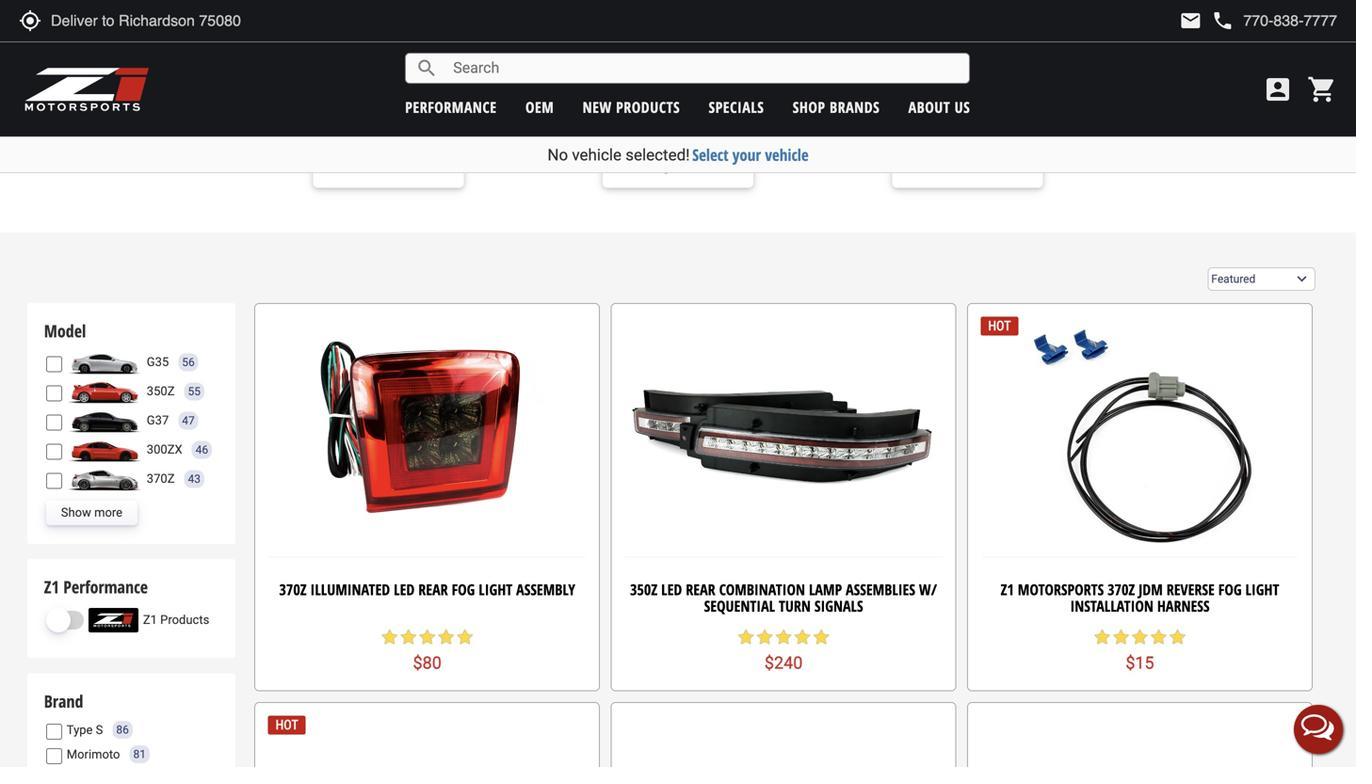 Task type: vqa. For each thing, say whether or not it's contained in the screenshot.
the Ring)
no



Task type: locate. For each thing, give the bounding box(es) containing it.
2 led from the left
[[662, 580, 682, 600]]

specials
[[709, 97, 765, 117]]

0 horizontal spatial 370z
[[147, 472, 175, 486]]

sequential
[[704, 597, 776, 617]]

2 horizontal spatial z1
[[1001, 580, 1015, 600]]

1 horizontal spatial fog
[[1219, 580, 1242, 600]]

rear up star star star star star $80
[[419, 580, 448, 600]]

about
[[909, 97, 951, 117]]

light left assembly
[[479, 580, 513, 600]]

370z left the jdm
[[1108, 580, 1136, 600]]

vehicle right no
[[572, 146, 622, 164]]

new
[[583, 97, 612, 117]]

350z led rear combination lamp assemblies w/ sequential turn signals
[[630, 580, 938, 617]]

star
[[380, 628, 399, 647], [399, 628, 418, 647], [418, 628, 437, 647], [437, 628, 456, 647], [456, 628, 475, 647], [737, 628, 756, 647], [756, 628, 775, 647], [775, 628, 793, 647], [793, 628, 812, 647], [812, 628, 831, 647], [1093, 628, 1112, 647], [1112, 628, 1131, 647], [1131, 628, 1150, 647], [1150, 628, 1169, 647], [1169, 628, 1188, 647]]

us
[[955, 97, 971, 117]]

installation
[[1071, 597, 1154, 617]]

led
[[394, 580, 415, 600], [662, 580, 682, 600]]

2 fog from the left
[[1219, 580, 1242, 600]]

81
[[133, 749, 146, 762]]

vehicle
[[765, 144, 809, 166], [572, 146, 622, 164]]

370z for 370z illuminated led rear fog light assembly
[[279, 580, 307, 600]]

about us
[[909, 97, 971, 117]]

350z inside the 350z led rear combination lamp assemblies w/ sequential turn signals
[[630, 580, 658, 600]]

turn
[[779, 597, 811, 617]]

z1 left performance
[[44, 576, 59, 599]]

6 star from the left
[[737, 628, 756, 647]]

motorsports
[[1018, 580, 1104, 600]]

star star star star star $240
[[737, 628, 831, 674]]

z1 for z1 motorsports 370z jdm reverse fog light installation harness
[[1001, 580, 1015, 600]]

0 vertical spatial 350z
[[147, 385, 175, 399]]

assembly
[[516, 580, 576, 600]]

2 light from the left
[[1246, 580, 1280, 600]]

shop
[[793, 97, 826, 117]]

shopping_cart
[[1308, 74, 1338, 105]]

led right illuminated
[[394, 580, 415, 600]]

0 horizontal spatial fog
[[452, 580, 475, 600]]

1 horizontal spatial z1
[[143, 614, 157, 628]]

370z illuminated led rear fog light assembly
[[279, 580, 576, 600]]

z1 inside z1 motorsports 370z jdm reverse fog light installation harness
[[1001, 580, 1015, 600]]

2 rear from the left
[[686, 580, 716, 600]]

jdm
[[1139, 580, 1163, 600]]

z1 left motorsports
[[1001, 580, 1015, 600]]

assemblies
[[846, 580, 916, 600]]

infiniti g35 coupe sedan v35 v36 skyline 2003 2004 2005 2006 2007 2008 3.5l vq35de revup rev up vq35hr z1 motorsports image
[[67, 350, 142, 375]]

1 horizontal spatial 370z
[[279, 580, 307, 600]]

1 horizontal spatial light
[[1246, 580, 1280, 600]]

z1 performance
[[44, 576, 148, 599]]

star star star star star $80
[[380, 628, 475, 674]]

shop brands
[[793, 97, 880, 117]]

type s
[[67, 723, 103, 738]]

nissan 350z z33 2003 2004 2005 2006 2007 2008 2009 vq35de 3.5l revup rev up vq35hr nismo z1 motorsports image
[[67, 380, 142, 404]]

370z down '300zx'
[[147, 472, 175, 486]]

1 vertical spatial 350z
[[630, 580, 658, 600]]

10 star from the left
[[812, 628, 831, 647]]

oem
[[526, 97, 554, 117]]

lamp
[[809, 580, 842, 600]]

vehicle right your
[[765, 144, 809, 166]]

350z
[[147, 385, 175, 399], [630, 580, 658, 600]]

1 horizontal spatial 350z
[[630, 580, 658, 600]]

$15
[[1126, 654, 1155, 674]]

0 horizontal spatial 350z
[[147, 385, 175, 399]]

z1 left products
[[143, 614, 157, 628]]

13 star from the left
[[1131, 628, 1150, 647]]

fog right reverse
[[1219, 580, 1242, 600]]

2 horizontal spatial 370z
[[1108, 580, 1136, 600]]

0 horizontal spatial led
[[394, 580, 415, 600]]

specials link
[[709, 97, 765, 117]]

led left "sequential"
[[662, 580, 682, 600]]

brand
[[44, 690, 83, 714]]

370z
[[147, 472, 175, 486], [279, 580, 307, 600], [1108, 580, 1136, 600]]

0 horizontal spatial light
[[479, 580, 513, 600]]

z1
[[44, 576, 59, 599], [1001, 580, 1015, 600], [143, 614, 157, 628]]

0 horizontal spatial rear
[[419, 580, 448, 600]]

my_location
[[19, 9, 41, 32]]

select
[[693, 144, 729, 166]]

signals
[[815, 597, 864, 617]]

4 star from the left
[[437, 628, 456, 647]]

light
[[479, 580, 513, 600], [1246, 580, 1280, 600]]

rear inside the 350z led rear combination lamp assemblies w/ sequential turn signals
[[686, 580, 716, 600]]

morimoto
[[67, 748, 120, 762]]

1 horizontal spatial vehicle
[[765, 144, 809, 166]]

show
[[61, 506, 91, 520]]

vehicle inside no vehicle selected! select your vehicle
[[572, 146, 622, 164]]

select your vehicle link
[[693, 144, 809, 166]]

None checkbox
[[46, 357, 62, 373], [46, 415, 62, 431], [46, 473, 62, 489], [46, 749, 62, 765], [46, 357, 62, 373], [46, 415, 62, 431], [46, 473, 62, 489], [46, 749, 62, 765]]

rear left the combination
[[686, 580, 716, 600]]

light inside z1 motorsports 370z jdm reverse fog light installation harness
[[1246, 580, 1280, 600]]

no vehicle selected! select your vehicle
[[548, 144, 809, 166]]

0 horizontal spatial vehicle
[[572, 146, 622, 164]]

1 horizontal spatial rear
[[686, 580, 716, 600]]

z1 for z1 performance
[[44, 576, 59, 599]]

phone
[[1212, 9, 1235, 32]]

None checkbox
[[46, 386, 62, 402], [46, 444, 62, 460], [46, 725, 62, 741], [46, 386, 62, 402], [46, 444, 62, 460], [46, 725, 62, 741]]

47
[[182, 414, 195, 428]]

fog
[[452, 580, 475, 600], [1219, 580, 1242, 600]]

1 horizontal spatial led
[[662, 580, 682, 600]]

s
[[96, 723, 103, 738]]

1 rear from the left
[[419, 580, 448, 600]]

370z left illuminated
[[279, 580, 307, 600]]

light right reverse
[[1246, 580, 1280, 600]]

11 star from the left
[[1093, 628, 1112, 647]]

your
[[733, 144, 761, 166]]

no
[[548, 146, 568, 164]]

combination
[[719, 580, 806, 600]]

z1 products
[[143, 614, 209, 628]]

8 star from the left
[[775, 628, 793, 647]]

nissan 370z z34 2009 2010 2011 2012 2013 2014 2015 2016 2017 2018 2019 3.7l vq37vhr vhr nismo z1 motorsports image
[[67, 467, 142, 492]]

0 horizontal spatial z1
[[44, 576, 59, 599]]

fog up star star star star star $80
[[452, 580, 475, 600]]

rear
[[419, 580, 448, 600], [686, 580, 716, 600]]



Task type: describe. For each thing, give the bounding box(es) containing it.
mail
[[1180, 9, 1203, 32]]

1 fog from the left
[[452, 580, 475, 600]]

mail link
[[1180, 9, 1203, 32]]

43
[[188, 473, 201, 486]]

55
[[188, 385, 201, 398]]

account_box link
[[1259, 74, 1298, 105]]

g35
[[147, 355, 169, 369]]

g37
[[147, 414, 169, 428]]

5 star from the left
[[456, 628, 475, 647]]

more
[[94, 506, 123, 520]]

shopping_cart link
[[1303, 74, 1338, 105]]

z1 motorsports 370z jdm reverse fog light installation harness
[[1001, 580, 1280, 617]]

illuminated
[[311, 580, 390, 600]]

show more
[[61, 506, 123, 520]]

370z for 370z
[[147, 472, 175, 486]]

46
[[196, 444, 208, 457]]

about us link
[[909, 97, 971, 117]]

star star star star star $15
[[1093, 628, 1188, 674]]

products
[[160, 614, 209, 628]]

shop brands link
[[793, 97, 880, 117]]

1 light from the left
[[479, 580, 513, 600]]

led inside the 350z led rear combination lamp assemblies w/ sequential turn signals
[[662, 580, 682, 600]]

$80
[[413, 654, 442, 674]]

1 led from the left
[[394, 580, 415, 600]]

2 star from the left
[[399, 628, 418, 647]]

370z inside z1 motorsports 370z jdm reverse fog light installation harness
[[1108, 580, 1136, 600]]

phone link
[[1212, 9, 1338, 32]]

performance link
[[405, 97, 497, 117]]

performance
[[63, 576, 148, 599]]

Search search field
[[438, 54, 970, 83]]

mail phone
[[1180, 9, 1235, 32]]

infiniti g37 coupe sedan convertible v36 cv36 hv36 skyline 2008 2009 2010 2011 2012 2013 3.7l vq37vhr z1 motorsports image
[[67, 409, 142, 433]]

harness
[[1158, 597, 1210, 617]]

86
[[116, 724, 129, 737]]

type
[[67, 723, 93, 738]]

reverse
[[1167, 580, 1215, 600]]

w/
[[920, 580, 938, 600]]

products
[[616, 97, 680, 117]]

56
[[182, 356, 195, 369]]

12 star from the left
[[1112, 628, 1131, 647]]

show more button
[[46, 501, 138, 526]]

performance
[[405, 97, 497, 117]]

15 star from the left
[[1169, 628, 1188, 647]]

$240
[[765, 654, 803, 674]]

z1 for z1 products
[[143, 614, 157, 628]]

fog inside z1 motorsports 370z jdm reverse fog light installation harness
[[1219, 580, 1242, 600]]

3 star from the left
[[418, 628, 437, 647]]

new products link
[[583, 97, 680, 117]]

1 star from the left
[[380, 628, 399, 647]]

350z for 350z led rear combination lamp assemblies w/ sequential turn signals
[[630, 580, 658, 600]]

z1 motorsports logo image
[[24, 66, 150, 113]]

9 star from the left
[[793, 628, 812, 647]]

selected!
[[626, 146, 690, 164]]

new products
[[583, 97, 680, 117]]

7 star from the left
[[756, 628, 775, 647]]

account_box
[[1264, 74, 1294, 105]]

model
[[44, 320, 86, 343]]

brands
[[830, 97, 880, 117]]

350z for 350z
[[147, 385, 175, 399]]

300zx
[[147, 443, 182, 457]]

14 star from the left
[[1150, 628, 1169, 647]]

oem link
[[526, 97, 554, 117]]

search
[[416, 57, 438, 80]]

nissan 300zx z32 1990 1991 1992 1993 1994 1995 1996 vg30dett vg30de twin turbo non turbo z1 motorsports image
[[67, 438, 142, 463]]



